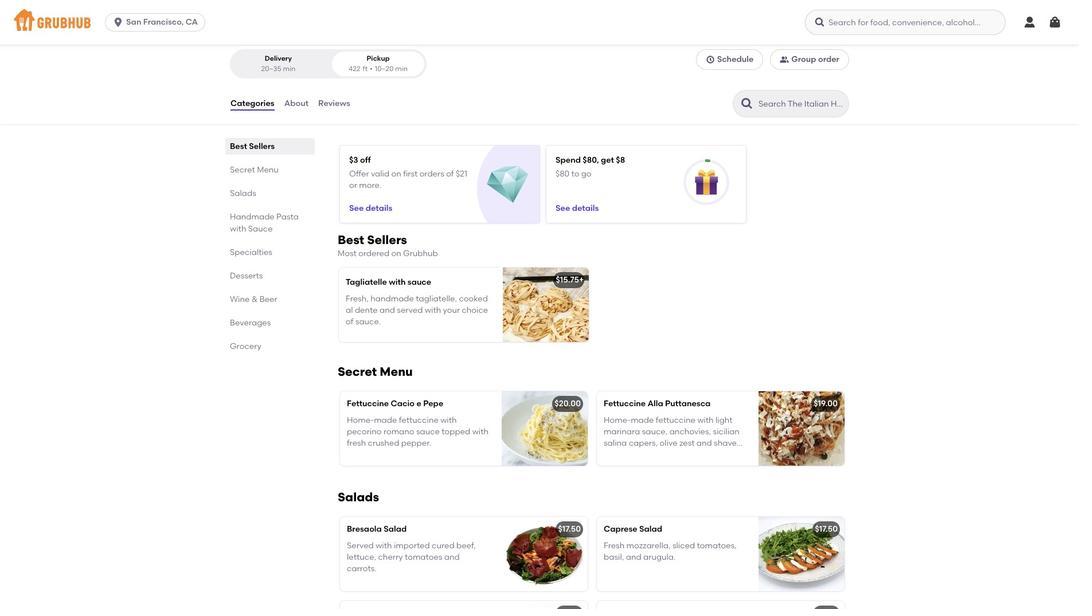 Task type: describe. For each thing, give the bounding box(es) containing it.
olive
[[660, 439, 678, 449]]

carrots.
[[347, 564, 377, 574]]

salad for bresaola salad
[[384, 525, 407, 535]]

basil,
[[604, 553, 624, 563]]

tagliatelle with sauce image
[[503, 268, 589, 343]]

main navigation navigation
[[0, 0, 1079, 45]]

•
[[370, 65, 373, 73]]

best sellers most ordered on grubhub
[[338, 233, 438, 259]]

get
[[601, 155, 614, 165]]

order
[[818, 55, 840, 64]]

home-made fettuccine with light marinara sauce, anchovies, sicilian salina capers, olive zest and shave salted ricotta di bufala.
[[604, 416, 740, 460]]

or
[[349, 181, 357, 190]]

e
[[417, 399, 421, 409]]

al
[[346, 306, 353, 315]]

min inside delivery 20–35 min
[[283, 65, 295, 73]]

$19.00
[[814, 399, 838, 409]]

spend
[[556, 155, 581, 165]]

and inside 'fresh, handmade tagliatelle, cooked al dente and served with your choice of sauce.'
[[380, 306, 395, 315]]

with up topped
[[441, 416, 457, 425]]

bresaola salad
[[347, 525, 407, 535]]

sellers for best sellers most ordered on grubhub
[[367, 233, 407, 247]]

$80,
[[583, 155, 599, 165]]

details for offer valid on first orders of $21 or more.
[[366, 203, 392, 213]]

ft
[[363, 65, 368, 73]]

sauce.
[[355, 317, 381, 327]]

people icon image
[[780, 55, 789, 64]]

reward icon image
[[694, 170, 719, 195]]

search icon image
[[740, 97, 754, 111]]

san francisco, ca button
[[105, 13, 210, 32]]

your
[[443, 306, 460, 315]]

fettuccine for sauce
[[399, 416, 439, 425]]

fresh
[[347, 439, 366, 449]]

0 vertical spatial secret
[[230, 165, 255, 175]]

topped
[[442, 427, 470, 437]]

fettuccine cacio e pepe
[[347, 399, 443, 409]]

with inside 'fresh, handmade tagliatelle, cooked al dente and served with your choice of sauce.'
[[425, 306, 441, 315]]

of inside $3 off offer valid on first orders of $21 or more.
[[446, 169, 454, 179]]

schedule button
[[696, 49, 764, 70]]

categories
[[231, 99, 275, 108]]

sellers for best sellers
[[249, 142, 275, 151]]

spend $80, get $8 $80 to go
[[556, 155, 625, 179]]

with inside handmade pasta with sauce
[[230, 224, 246, 234]]

fresh mozzarella, sliced tomatoes, basil, and arugula.
[[604, 541, 737, 563]]

grocery
[[230, 342, 261, 352]]

sliced
[[673, 541, 695, 551]]

reviews
[[318, 99, 350, 108]]

more.
[[359, 181, 382, 190]]

handmade
[[230, 212, 275, 222]]

puttanesca
[[665, 399, 711, 409]]

with up handmade
[[389, 278, 406, 288]]

sauce
[[248, 224, 273, 234]]

desserts
[[230, 271, 263, 281]]

svg image for schedule
[[706, 55, 715, 64]]

alla
[[648, 399, 663, 409]]

arugula.
[[643, 553, 676, 563]]

made for romano
[[374, 416, 397, 425]]

bufala.
[[667, 450, 694, 460]]

see for $80 to go
[[556, 203, 570, 213]]

tomatoes
[[405, 553, 442, 563]]

served
[[397, 306, 423, 315]]

zest
[[680, 439, 695, 449]]

tagliatelle,
[[416, 294, 457, 304]]

capers,
[[629, 439, 658, 449]]

grubhub
[[403, 249, 438, 259]]

with right topped
[[472, 427, 489, 437]]

and inside home-made fettuccine with light marinara sauce, anchovies, sicilian salina capers, olive zest and shave salted ricotta di bufala.
[[697, 439, 712, 449]]

orders
[[420, 169, 444, 179]]

offer
[[349, 169, 369, 179]]

wine
[[230, 295, 250, 305]]

fettuccine alla puttanesca image
[[759, 392, 845, 466]]

$17.50 for served with imported cured beef, lettuce, cherry tomatoes and carrots.
[[558, 525, 581, 535]]

pepe
[[423, 399, 443, 409]]

home-made fettuccine with pecorino romano sauce topped with fresh crushed pepper.
[[347, 416, 489, 449]]

bresaola carpaccio image
[[502, 602, 588, 610]]

salted
[[604, 450, 628, 460]]

made for marinara
[[631, 416, 654, 425]]

most
[[338, 249, 357, 259]]

choice
[[462, 306, 488, 315]]

svg image for san francisco, ca
[[112, 17, 124, 28]]

mozzarella,
[[627, 541, 671, 551]]

pecorino
[[347, 427, 382, 437]]

1 horizontal spatial salads
[[338, 491, 379, 505]]

ca
[[186, 17, 198, 27]]

tagliatelle with sauce
[[346, 278, 431, 288]]

$15.75
[[556, 275, 579, 285]]

sauce,
[[642, 427, 668, 437]]

ordered
[[358, 249, 389, 259]]

promo image
[[487, 164, 529, 206]]

on for sellers
[[391, 249, 401, 259]]

valid
[[371, 169, 390, 179]]

$15.75 +
[[556, 275, 584, 285]]

see details button for offer valid on first orders of $21 or more.
[[349, 198, 392, 219]]

Search The Italian Homemade Company search field
[[758, 99, 845, 110]]

0 vertical spatial sauce
[[408, 278, 431, 288]]

marinara
[[604, 427, 640, 437]]

light
[[716, 416, 733, 425]]

off
[[360, 155, 371, 165]]

on for off
[[391, 169, 401, 179]]

cooked
[[459, 294, 488, 304]]

pickup
[[367, 55, 390, 63]]

cured
[[432, 541, 455, 551]]

$21
[[456, 169, 467, 179]]

see details for offer valid on first orders of $21 or more.
[[349, 203, 392, 213]]

details for $80 to go
[[572, 203, 599, 213]]

delivery 20–35 min
[[261, 55, 295, 73]]

see details button for $80 to go
[[556, 198, 599, 219]]

specialties
[[230, 248, 272, 258]]

caprese salad
[[604, 525, 662, 535]]

+
[[579, 275, 584, 285]]

group order button
[[770, 49, 849, 70]]

10–20
[[375, 65, 394, 73]]

best sellers
[[230, 142, 275, 151]]



Task type: locate. For each thing, give the bounding box(es) containing it.
of
[[446, 169, 454, 179], [346, 317, 354, 327]]

best for best sellers
[[230, 142, 247, 151]]

bresaola salad image
[[502, 517, 588, 592]]

see details button down more.
[[349, 198, 392, 219]]

1 horizontal spatial svg image
[[1023, 15, 1037, 29]]

with inside home-made fettuccine with light marinara sauce, anchovies, sicilian salina capers, olive zest and shave salted ricotta di bufala.
[[697, 416, 714, 425]]

secret up the 'fettuccine cacio e pepe'
[[338, 365, 377, 379]]

0 horizontal spatial salad
[[384, 525, 407, 535]]

di
[[658, 450, 665, 460]]

see down $80
[[556, 203, 570, 213]]

0 horizontal spatial salads
[[230, 189, 256, 198]]

crushed
[[368, 439, 399, 449]]

to
[[571, 169, 579, 179]]

menu up the 'fettuccine cacio e pepe'
[[380, 365, 413, 379]]

0 horizontal spatial menu
[[257, 165, 279, 175]]

with left light
[[697, 416, 714, 425]]

sauce up tagliatelle,
[[408, 278, 431, 288]]

1 horizontal spatial sellers
[[367, 233, 407, 247]]

Search for food, convenience, alcohol... search field
[[805, 10, 1006, 35]]

made inside home-made fettuccine with light marinara sauce, anchovies, sicilian salina capers, olive zest and shave salted ricotta di bufala.
[[631, 416, 654, 425]]

2 details from the left
[[572, 203, 599, 213]]

svg image left "schedule"
[[706, 55, 715, 64]]

and inside "fresh mozzarella, sliced tomatoes, basil, and arugula."
[[626, 553, 642, 563]]

sauce inside home-made fettuccine with pecorino romano sauce topped with fresh crushed pepper.
[[416, 427, 440, 437]]

romano
[[384, 427, 414, 437]]

1 vertical spatial sellers
[[367, 233, 407, 247]]

sauce up pepper.
[[416, 427, 440, 437]]

fettuccine inside home-made fettuccine with light marinara sauce, anchovies, sicilian salina capers, olive zest and shave salted ricotta di bufala.
[[656, 416, 696, 425]]

fresh,
[[346, 294, 369, 304]]

caprese salad image
[[759, 517, 845, 592]]

sicilian
[[713, 427, 740, 437]]

secret menu
[[230, 165, 279, 175], [338, 365, 413, 379]]

0 horizontal spatial secret menu
[[230, 165, 279, 175]]

san francisco, ca
[[126, 17, 198, 27]]

1 vertical spatial secret
[[338, 365, 377, 379]]

caprese
[[604, 525, 638, 535]]

fettuccine up marinara
[[604, 399, 646, 409]]

and right zest
[[697, 439, 712, 449]]

salad
[[384, 525, 407, 535], [639, 525, 662, 535]]

san
[[126, 17, 141, 27]]

0 horizontal spatial min
[[283, 65, 295, 73]]

0 horizontal spatial see details
[[349, 203, 392, 213]]

and down mozzarella, on the right of page
[[626, 553, 642, 563]]

see down or on the top
[[349, 203, 364, 213]]

best
[[230, 142, 247, 151], [338, 233, 364, 247]]

sellers up ordered
[[367, 233, 407, 247]]

option group containing delivery 20–35 min
[[230, 49, 427, 79]]

1 $17.50 from the left
[[558, 525, 581, 535]]

home-
[[347, 416, 374, 425], [604, 416, 631, 425]]

best inside "best sellers most ordered on grubhub"
[[338, 233, 364, 247]]

0 horizontal spatial fettuccine
[[399, 416, 439, 425]]

fettuccine up anchovies,
[[656, 416, 696, 425]]

pickup 422 ft • 10–20 min
[[349, 55, 408, 73]]

1 vertical spatial menu
[[380, 365, 413, 379]]

0 horizontal spatial secret
[[230, 165, 255, 175]]

$80
[[556, 169, 570, 179]]

salad up imported
[[384, 525, 407, 535]]

option group
[[230, 49, 427, 79]]

see details down "to"
[[556, 203, 599, 213]]

svg image
[[1023, 15, 1037, 29], [1048, 15, 1062, 29], [814, 17, 826, 28]]

secret menu up the 'fettuccine cacio e pepe'
[[338, 365, 413, 379]]

fettuccine alla puttanesca
[[604, 399, 711, 409]]

2 $17.50 from the left
[[815, 525, 838, 535]]

of inside 'fresh, handmade tagliatelle, cooked al dente and served with your choice of sauce.'
[[346, 317, 354, 327]]

menu down best sellers
[[257, 165, 279, 175]]

home- up marinara
[[604, 416, 631, 425]]

0 vertical spatial best
[[230, 142, 247, 151]]

0 horizontal spatial svg image
[[814, 17, 826, 28]]

salads up handmade
[[230, 189, 256, 198]]

0 horizontal spatial fettuccine
[[347, 399, 389, 409]]

1 horizontal spatial fettuccine
[[656, 416, 696, 425]]

1 on from the top
[[391, 169, 401, 179]]

secret
[[230, 165, 255, 175], [338, 365, 377, 379]]

0 vertical spatial svg image
[[112, 17, 124, 28]]

$17.50
[[558, 525, 581, 535], [815, 525, 838, 535]]

menu
[[257, 165, 279, 175], [380, 365, 413, 379]]

1 made from the left
[[374, 416, 397, 425]]

$17.50 for fresh mozzarella, sliced tomatoes, basil, and arugula.
[[815, 525, 838, 535]]

2 fettuccine from the left
[[604, 399, 646, 409]]

and inside served with imported cured beef, lettuce, cherry tomatoes and carrots.
[[444, 553, 460, 563]]

min inside pickup 422 ft • 10–20 min
[[395, 65, 408, 73]]

1 horizontal spatial best
[[338, 233, 364, 247]]

go
[[581, 169, 592, 179]]

cacio
[[391, 399, 415, 409]]

fettuccine for fettuccine alla puttanesca
[[604, 399, 646, 409]]

home- up pecorino
[[347, 416, 374, 425]]

1 fettuccine from the left
[[399, 416, 439, 425]]

422
[[349, 65, 360, 73]]

1 horizontal spatial $17.50
[[815, 525, 838, 535]]

1 vertical spatial salads
[[338, 491, 379, 505]]

served
[[347, 541, 374, 551]]

1 home- from the left
[[347, 416, 374, 425]]

salad for caprese salad
[[639, 525, 662, 535]]

of down al
[[346, 317, 354, 327]]

schedule
[[717, 55, 754, 64]]

salads up the bresaola
[[338, 491, 379, 505]]

on left first
[[391, 169, 401, 179]]

1 horizontal spatial min
[[395, 65, 408, 73]]

see details down more.
[[349, 203, 392, 213]]

0 vertical spatial sellers
[[249, 142, 275, 151]]

see details
[[349, 203, 392, 213], [556, 203, 599, 213]]

details down go
[[572, 203, 599, 213]]

home- for home-made fettuccine with light marinara sauce, anchovies, sicilian salina capers, olive zest and shave salted ricotta di bufala.
[[604, 416, 631, 425]]

group
[[792, 55, 816, 64]]

fettuccine up pecorino
[[347, 399, 389, 409]]

sellers inside "best sellers most ordered on grubhub"
[[367, 233, 407, 247]]

fettuccine down e
[[399, 416, 439, 425]]

made up sauce,
[[631, 416, 654, 425]]

0 horizontal spatial $17.50
[[558, 525, 581, 535]]

fettuccine
[[347, 399, 389, 409], [604, 399, 646, 409]]

1 see from the left
[[349, 203, 364, 213]]

0 horizontal spatial of
[[346, 317, 354, 327]]

beer
[[260, 295, 277, 305]]

sauce
[[408, 278, 431, 288], [416, 427, 440, 437]]

$8
[[616, 155, 625, 165]]

categories button
[[230, 83, 275, 124]]

on inside $3 off offer valid on first orders of $21 or more.
[[391, 169, 401, 179]]

2 fettuccine from the left
[[656, 416, 696, 425]]

2 made from the left
[[631, 416, 654, 425]]

fettuccine inside home-made fettuccine with pecorino romano sauce topped with fresh crushed pepper.
[[399, 416, 439, 425]]

secret menu down best sellers
[[230, 165, 279, 175]]

dente
[[355, 306, 378, 315]]

2 see from the left
[[556, 203, 570, 213]]

tagliatelle
[[346, 278, 387, 288]]

2 see details button from the left
[[556, 198, 599, 219]]

home- inside home-made fettuccine with pecorino romano sauce topped with fresh crushed pepper.
[[347, 416, 374, 425]]

min
[[283, 65, 295, 73], [395, 65, 408, 73]]

1 vertical spatial best
[[338, 233, 364, 247]]

of left $21
[[446, 169, 454, 179]]

shave
[[714, 439, 737, 449]]

fresh, handmade tagliatelle, cooked al dente and served with your choice of sauce.
[[346, 294, 488, 327]]

1 vertical spatial on
[[391, 249, 401, 259]]

1 min from the left
[[283, 65, 295, 73]]

ricotta
[[630, 450, 656, 460]]

about
[[284, 99, 309, 108]]

fettuccine for fettuccine cacio e pepe
[[347, 399, 389, 409]]

best down categories button
[[230, 142, 247, 151]]

with up cherry
[[376, 541, 392, 551]]

1 vertical spatial sauce
[[416, 427, 440, 437]]

best up most
[[338, 233, 364, 247]]

2 horizontal spatial svg image
[[1048, 15, 1062, 29]]

0 horizontal spatial svg image
[[112, 17, 124, 28]]

first
[[403, 169, 418, 179]]

group order
[[792, 55, 840, 64]]

with
[[230, 224, 246, 234], [389, 278, 406, 288], [425, 306, 441, 315], [441, 416, 457, 425], [697, 416, 714, 425], [472, 427, 489, 437], [376, 541, 392, 551]]

0 vertical spatial menu
[[257, 165, 279, 175]]

francisco,
[[143, 17, 184, 27]]

svg image left san
[[112, 17, 124, 28]]

fresh
[[604, 541, 625, 551]]

with inside served with imported cured beef, lettuce, cherry tomatoes and carrots.
[[376, 541, 392, 551]]

1 see details button from the left
[[349, 198, 392, 219]]

1 salad from the left
[[384, 525, 407, 535]]

pasta
[[276, 212, 299, 222]]

fettuccine cacio e pepe image
[[502, 392, 588, 466]]

best for best sellers most ordered on grubhub
[[338, 233, 364, 247]]

made inside home-made fettuccine with pecorino romano sauce topped with fresh crushed pepper.
[[374, 416, 397, 425]]

0 horizontal spatial sellers
[[249, 142, 275, 151]]

2 home- from the left
[[604, 416, 631, 425]]

fettuccine for sauce,
[[656, 416, 696, 425]]

imported
[[394, 541, 430, 551]]

see for offer valid on first orders of $21 or more.
[[349, 203, 364, 213]]

2 on from the top
[[391, 249, 401, 259]]

svg image inside san francisco, ca button
[[112, 17, 124, 28]]

1 horizontal spatial fettuccine
[[604, 399, 646, 409]]

0 vertical spatial of
[[446, 169, 454, 179]]

1 horizontal spatial secret menu
[[338, 365, 413, 379]]

0 horizontal spatial best
[[230, 142, 247, 151]]

secret down best sellers
[[230, 165, 255, 175]]

details down more.
[[366, 203, 392, 213]]

svg image
[[112, 17, 124, 28], [706, 55, 715, 64]]

1 horizontal spatial see details
[[556, 203, 599, 213]]

1 horizontal spatial menu
[[380, 365, 413, 379]]

1 see details from the left
[[349, 203, 392, 213]]

made up the romano
[[374, 416, 397, 425]]

min right 10–20
[[395, 65, 408, 73]]

2 min from the left
[[395, 65, 408, 73]]

salad up mozzarella, on the right of page
[[639, 525, 662, 535]]

svg image inside schedule button
[[706, 55, 715, 64]]

2 see details from the left
[[556, 203, 599, 213]]

1 horizontal spatial see details button
[[556, 198, 599, 219]]

0 horizontal spatial made
[[374, 416, 397, 425]]

about button
[[284, 83, 309, 124]]

1 horizontal spatial details
[[572, 203, 599, 213]]

pepper.
[[401, 439, 431, 449]]

1 horizontal spatial of
[[446, 169, 454, 179]]

and down "cured" at bottom left
[[444, 553, 460, 563]]

0 horizontal spatial see
[[349, 203, 364, 213]]

1 vertical spatial secret menu
[[338, 365, 413, 379]]

0 vertical spatial salads
[[230, 189, 256, 198]]

see details for $80 to go
[[556, 203, 599, 213]]

0 horizontal spatial home-
[[347, 416, 374, 425]]

1 horizontal spatial see
[[556, 203, 570, 213]]

1 vertical spatial svg image
[[706, 55, 715, 64]]

beef,
[[456, 541, 476, 551]]

1 vertical spatial of
[[346, 317, 354, 327]]

min down delivery
[[283, 65, 295, 73]]

with down handmade
[[230, 224, 246, 234]]

garden salad image
[[759, 602, 845, 610]]

&
[[252, 295, 258, 305]]

home- for home-made fettuccine with pecorino romano sauce topped with fresh crushed pepper.
[[347, 416, 374, 425]]

1 details from the left
[[366, 203, 392, 213]]

on right ordered
[[391, 249, 401, 259]]

with down tagliatelle,
[[425, 306, 441, 315]]

handmade
[[371, 294, 414, 304]]

1 horizontal spatial home-
[[604, 416, 631, 425]]

served with imported cured beef, lettuce, cherry tomatoes and carrots.
[[347, 541, 476, 574]]

0 horizontal spatial details
[[366, 203, 392, 213]]

salina
[[604, 439, 627, 449]]

20–35
[[261, 65, 281, 73]]

home- inside home-made fettuccine with light marinara sauce, anchovies, sicilian salina capers, olive zest and shave salted ricotta di bufala.
[[604, 416, 631, 425]]

1 horizontal spatial svg image
[[706, 55, 715, 64]]

0 horizontal spatial see details button
[[349, 198, 392, 219]]

2 salad from the left
[[639, 525, 662, 535]]

0 vertical spatial secret menu
[[230, 165, 279, 175]]

0 vertical spatial on
[[391, 169, 401, 179]]

lettuce,
[[347, 553, 376, 563]]

bresaola
[[347, 525, 382, 535]]

1 horizontal spatial salad
[[639, 525, 662, 535]]

sellers down categories button
[[249, 142, 275, 151]]

1 horizontal spatial secret
[[338, 365, 377, 379]]

fettuccine
[[399, 416, 439, 425], [656, 416, 696, 425]]

reviews button
[[318, 83, 351, 124]]

beverages
[[230, 318, 271, 328]]

1 fettuccine from the left
[[347, 399, 389, 409]]

sellers
[[249, 142, 275, 151], [367, 233, 407, 247]]

cherry
[[378, 553, 403, 563]]

1 horizontal spatial made
[[631, 416, 654, 425]]

on inside "best sellers most ordered on grubhub"
[[391, 249, 401, 259]]

see details button down "to"
[[556, 198, 599, 219]]

and down handmade
[[380, 306, 395, 315]]



Task type: vqa. For each thing, say whether or not it's contained in the screenshot.
bottommost THE $5.00
no



